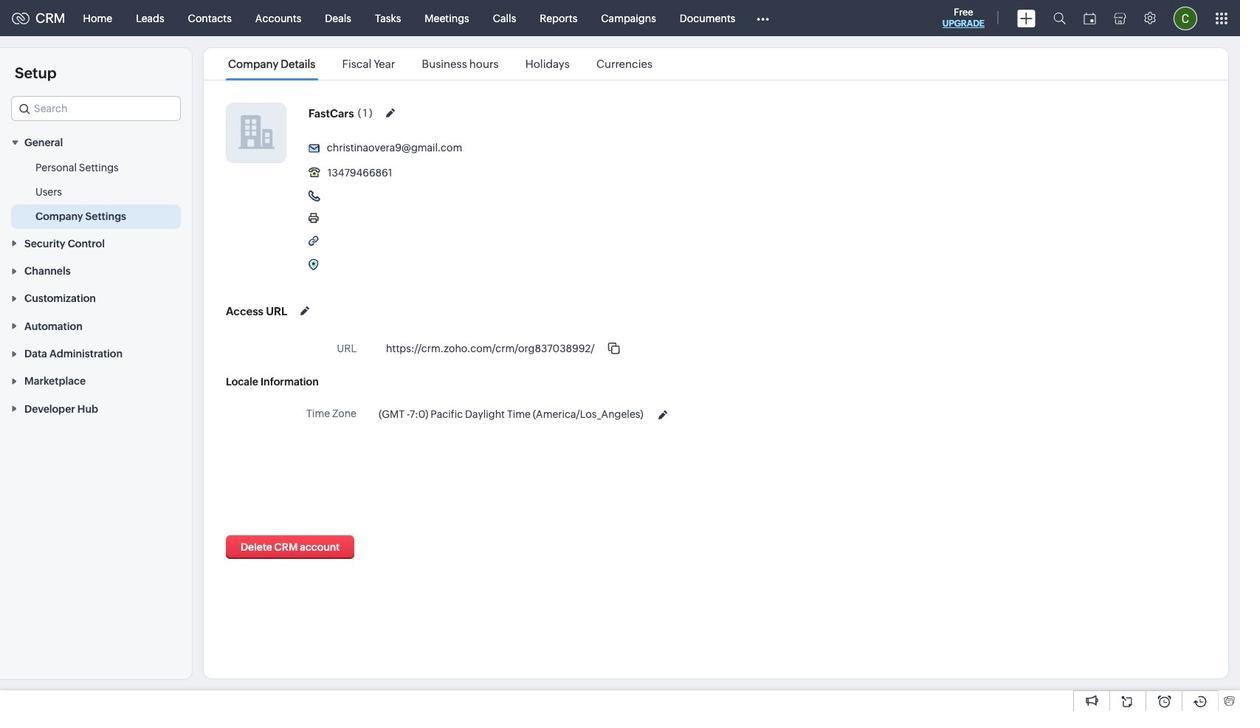 Task type: vqa. For each thing, say whether or not it's contained in the screenshot.
Search icon
yes



Task type: describe. For each thing, give the bounding box(es) containing it.
calendar image
[[1084, 12, 1097, 24]]

Search text field
[[12, 97, 180, 120]]



Task type: locate. For each thing, give the bounding box(es) containing it.
search element
[[1045, 0, 1076, 36]]

None field
[[11, 96, 181, 121]]

search image
[[1054, 12, 1067, 24]]

Other Modules field
[[748, 6, 780, 30]]

logo image
[[12, 12, 30, 24]]

profile element
[[1166, 0, 1207, 36]]

list
[[215, 48, 666, 80]]

profile image
[[1174, 6, 1198, 30]]

create menu element
[[1009, 0, 1045, 36]]

create menu image
[[1018, 9, 1036, 27]]

companylogo image
[[227, 103, 286, 163]]

region
[[0, 156, 192, 229]]



